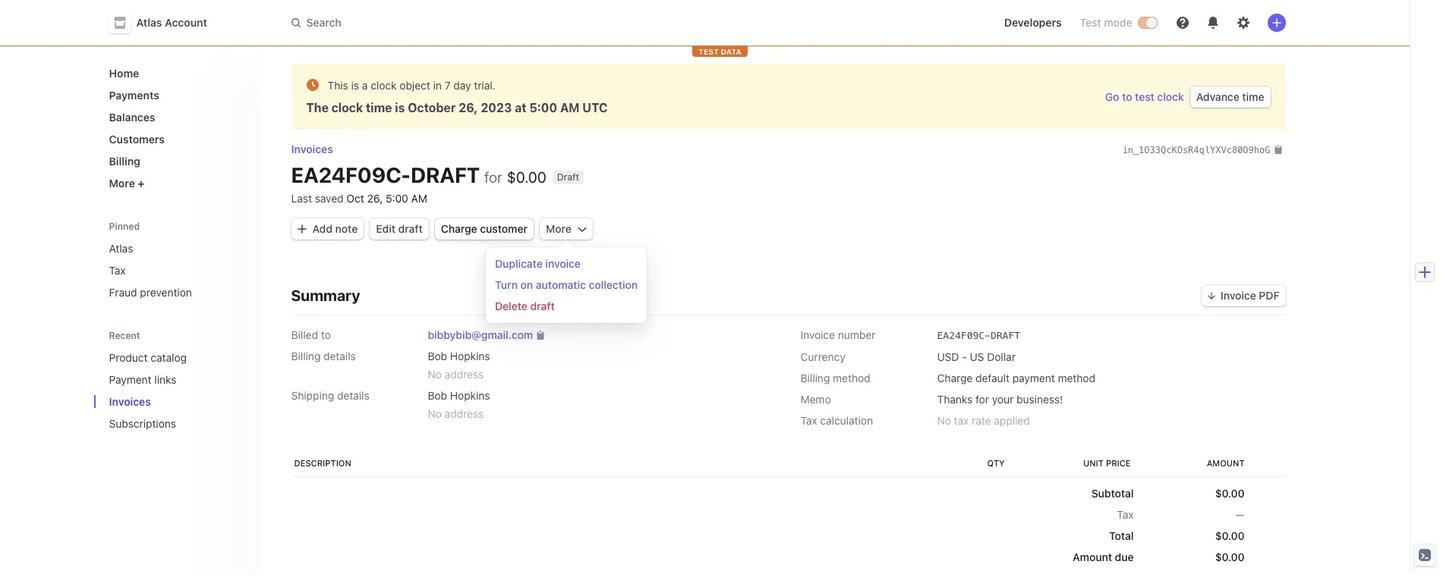 Task type: vqa. For each thing, say whether or not it's contained in the screenshot.


Task type: describe. For each thing, give the bounding box(es) containing it.
the clock time is october 26, 2023 at 5:00 am utc
[[306, 101, 608, 115]]

fraud prevention
[[109, 286, 192, 299]]

amount for amount
[[1207, 459, 1245, 469]]

7
[[445, 79, 451, 92]]

ea24f09c- for ea24f09c-draft
[[937, 331, 991, 342]]

shipping
[[291, 390, 334, 403]]

subscriptions link
[[103, 412, 227, 437]]

edit draft link
[[370, 219, 429, 240]]

draft for delete draft
[[530, 300, 555, 313]]

more for more +
[[109, 177, 135, 190]]

delete draft
[[495, 300, 555, 313]]

amount for amount due
[[1073, 552, 1113, 565]]

balances
[[109, 111, 155, 124]]

tax for tax calculation
[[801, 415, 818, 428]]

to for billed
[[321, 329, 331, 342]]

time inside button
[[1243, 90, 1265, 103]]

balances link
[[103, 105, 249, 130]]

customer
[[480, 223, 528, 235]]

shipping details
[[291, 390, 370, 403]]

tax calculation
[[801, 415, 873, 428]]

clock for test
[[1158, 90, 1184, 103]]

help image
[[1177, 17, 1189, 29]]

clock for a
[[371, 79, 397, 92]]

to for go
[[1122, 90, 1133, 103]]

$0.00 for subtotal
[[1216, 488, 1245, 501]]

billed
[[291, 329, 318, 342]]

tax for tax link
[[109, 264, 126, 277]]

billed to
[[291, 329, 331, 342]]

charge for charge customer
[[441, 223, 477, 235]]

fraud prevention link
[[103, 280, 249, 305]]

add
[[312, 223, 333, 235]]

charge for charge default payment method
[[937, 372, 973, 385]]

ea24f09c-draft for
[[291, 163, 503, 188]]

test
[[699, 47, 719, 56]]

business!
[[1017, 394, 1063, 407]]

1 method from the left
[[833, 372, 871, 385]]

add note
[[312, 223, 358, 235]]

payment links
[[109, 374, 177, 387]]

advance time button
[[1191, 86, 1271, 107]]

core navigation links element
[[103, 61, 249, 196]]

atlas for atlas
[[109, 242, 133, 255]]

note
[[335, 223, 358, 235]]

0 vertical spatial 5:00
[[530, 101, 557, 115]]

turn on automatic collection button
[[489, 275, 644, 296]]

charge default payment method
[[937, 372, 1096, 385]]

customers
[[109, 133, 165, 146]]

this is a clock object in 7 day trial.
[[328, 79, 496, 92]]

$0.00 for amount due
[[1216, 552, 1245, 565]]

thanks
[[937, 394, 973, 407]]

Search search field
[[282, 9, 710, 37]]

fraud
[[109, 286, 137, 299]]

unit
[[1084, 459, 1104, 469]]

currency
[[801, 351, 846, 364]]

thanks for your business!
[[937, 394, 1063, 407]]

ea24f09c-draft
[[937, 331, 1021, 342]]

duplicate
[[495, 257, 543, 270]]

description
[[294, 459, 351, 469]]

0 horizontal spatial clock
[[332, 101, 363, 115]]

us
[[970, 351, 985, 364]]

atlas link
[[103, 236, 249, 261]]

recent navigation links element
[[94, 324, 261, 437]]

default
[[976, 372, 1010, 385]]

0 horizontal spatial is
[[351, 79, 359, 92]]

address for shipping details
[[445, 408, 484, 421]]

0 vertical spatial am
[[560, 101, 580, 115]]

invoice number
[[801, 329, 876, 342]]

pinned navigation links element
[[103, 214, 252, 305]]

draft
[[557, 172, 580, 183]]

edit
[[376, 223, 396, 235]]

home link
[[103, 61, 249, 86]]

recent element
[[94, 346, 261, 437]]

hopkins for shipping details
[[450, 390, 490, 403]]

home
[[109, 67, 139, 80]]

data
[[721, 47, 742, 56]]

1 horizontal spatial invoices link
[[291, 143, 333, 156]]

delete
[[495, 300, 528, 313]]

details for shipping details
[[337, 390, 370, 403]]

collection
[[589, 279, 638, 292]]

svg image
[[297, 225, 306, 234]]

payment
[[109, 374, 152, 387]]

in_1o33qckosr4qlyxvc80o9hog button
[[1123, 142, 1283, 157]]

usd - us dollar
[[937, 351, 1016, 364]]

the
[[306, 101, 329, 115]]

address for billing details
[[445, 369, 484, 382]]

automatic
[[536, 279, 586, 292]]

-
[[962, 351, 967, 364]]

billing for billing method
[[801, 372, 830, 385]]

invoice pdf
[[1221, 289, 1280, 302]]

charge customer button
[[435, 219, 534, 240]]

on
[[521, 279, 533, 292]]

billing method
[[801, 372, 871, 385]]

customers link
[[103, 127, 249, 152]]

bibbybib@gmail.com link
[[428, 328, 533, 344]]

1 vertical spatial invoices link
[[103, 390, 227, 415]]

tax link
[[103, 258, 249, 283]]

invoice for invoice pdf
[[1221, 289, 1257, 302]]

product catalog
[[109, 352, 187, 365]]

payments
[[109, 89, 159, 102]]

object
[[400, 79, 430, 92]]

1 horizontal spatial invoices
[[291, 143, 333, 156]]

summary
[[291, 287, 360, 305]]

price
[[1106, 459, 1131, 469]]



Task type: locate. For each thing, give the bounding box(es) containing it.
number
[[838, 329, 876, 342]]

atlas inside 'link'
[[109, 242, 133, 255]]

atlas left account
[[136, 16, 162, 29]]

0 vertical spatial invoices
[[291, 143, 333, 156]]

is down this is a clock object in 7 day trial.
[[395, 101, 405, 115]]

bob hopkins no address for shipping details
[[428, 390, 490, 421]]

bob
[[428, 350, 447, 363], [428, 390, 447, 403]]

1 horizontal spatial draft
[[530, 300, 555, 313]]

payments link
[[103, 83, 249, 108]]

test data
[[699, 47, 742, 56]]

draft
[[398, 223, 423, 235], [530, 300, 555, 313]]

clock down this
[[332, 101, 363, 115]]

draft for ea24f09c-draft for
[[411, 163, 480, 188]]

2 hopkins from the top
[[450, 390, 490, 403]]

developers link
[[998, 11, 1068, 35]]

prevention
[[140, 286, 192, 299]]

tax down memo
[[801, 415, 818, 428]]

amount up —
[[1207, 459, 1245, 469]]

0 horizontal spatial invoices link
[[103, 390, 227, 415]]

draft up charge customer
[[411, 163, 480, 188]]

invoices inside recent "element"
[[109, 396, 151, 409]]

more +
[[109, 177, 145, 190]]

tax
[[109, 264, 126, 277], [801, 415, 818, 428], [1117, 509, 1134, 522]]

billing inside billing link
[[109, 155, 140, 168]]

0 vertical spatial invoices link
[[291, 143, 333, 156]]

test
[[1135, 90, 1155, 103]]

ea24f09c-
[[291, 163, 411, 188], [937, 331, 991, 342]]

invoice left pdf
[[1221, 289, 1257, 302]]

invoices link
[[291, 143, 333, 156], [103, 390, 227, 415]]

1 vertical spatial more
[[546, 223, 572, 235]]

1 horizontal spatial charge
[[937, 372, 973, 385]]

unit price
[[1084, 459, 1131, 469]]

catalog
[[151, 352, 187, 365]]

your
[[992, 394, 1014, 407]]

duplicate invoice button
[[489, 254, 644, 275]]

0 horizontal spatial invoice
[[801, 329, 835, 342]]

1 horizontal spatial atlas
[[136, 16, 162, 29]]

2 method from the left
[[1058, 372, 1096, 385]]

search
[[306, 16, 341, 29]]

more for more
[[546, 223, 572, 235]]

0 vertical spatial 26,
[[459, 101, 478, 115]]

0 vertical spatial amount
[[1207, 459, 1245, 469]]

links
[[154, 374, 177, 387]]

0 horizontal spatial invoices
[[109, 396, 151, 409]]

1 vertical spatial address
[[445, 408, 484, 421]]

address
[[445, 369, 484, 382], [445, 408, 484, 421]]

tax inside tax link
[[109, 264, 126, 277]]

1 vertical spatial invoice
[[801, 329, 835, 342]]

1 horizontal spatial billing
[[291, 350, 321, 363]]

0 vertical spatial draft
[[398, 223, 423, 235]]

2 bob hopkins no address from the top
[[428, 390, 490, 421]]

invoice
[[1221, 289, 1257, 302], [801, 329, 835, 342]]

pinned element
[[103, 236, 249, 305]]

tax up fraud
[[109, 264, 126, 277]]

0 vertical spatial invoice
[[1221, 289, 1257, 302]]

0 vertical spatial charge
[[441, 223, 477, 235]]

0 horizontal spatial billing
[[109, 155, 140, 168]]

1 vertical spatial for
[[976, 394, 989, 407]]

invoices down the
[[291, 143, 333, 156]]

last saved oct 26, 5:00 am
[[291, 192, 428, 205]]

26, down day
[[459, 101, 478, 115]]

utc
[[583, 101, 608, 115]]

1 horizontal spatial is
[[395, 101, 405, 115]]

invoice inside button
[[1221, 289, 1257, 302]]

billing link
[[103, 149, 249, 174]]

invoices down 'payment'
[[109, 396, 151, 409]]

0 vertical spatial to
[[1122, 90, 1133, 103]]

ea24f09c- up -
[[937, 331, 991, 342]]

1 vertical spatial details
[[337, 390, 370, 403]]

1 horizontal spatial 5:00
[[530, 101, 557, 115]]

usd
[[937, 351, 959, 364]]

time right advance
[[1243, 90, 1265, 103]]

1 horizontal spatial amount
[[1207, 459, 1245, 469]]

no for shipping details
[[428, 408, 442, 421]]

0 horizontal spatial draft
[[398, 223, 423, 235]]

tax
[[954, 415, 969, 428]]

is left a at the left top
[[351, 79, 359, 92]]

rate
[[972, 415, 991, 428]]

0 horizontal spatial draft
[[411, 163, 480, 188]]

0 horizontal spatial atlas
[[109, 242, 133, 255]]

2 vertical spatial billing
[[801, 372, 830, 385]]

billing down billed
[[291, 350, 321, 363]]

test mode
[[1080, 16, 1133, 29]]

memo
[[801, 394, 831, 407]]

1 vertical spatial ea24f09c-
[[937, 331, 991, 342]]

method down currency
[[833, 372, 871, 385]]

recent
[[109, 330, 140, 342]]

details for billing details
[[324, 350, 356, 363]]

invoice up currency
[[801, 329, 835, 342]]

2 horizontal spatial billing
[[801, 372, 830, 385]]

1 horizontal spatial am
[[560, 101, 580, 115]]

go
[[1106, 90, 1120, 103]]

1 horizontal spatial draft
[[991, 331, 1021, 342]]

charge left customer
[[441, 223, 477, 235]]

atlas inside button
[[136, 16, 162, 29]]

0 horizontal spatial charge
[[441, 223, 477, 235]]

0 vertical spatial details
[[324, 350, 356, 363]]

method
[[833, 372, 871, 385], [1058, 372, 1096, 385]]

1 vertical spatial amount
[[1073, 552, 1113, 565]]

1 horizontal spatial ea24f09c-
[[937, 331, 991, 342]]

atlas down pinned
[[109, 242, 133, 255]]

for left "your"
[[976, 394, 989, 407]]

pinned
[[109, 221, 140, 232]]

1 horizontal spatial to
[[1122, 90, 1133, 103]]

clock right test
[[1158, 90, 1184, 103]]

bob for shipping details
[[428, 390, 447, 403]]

billing
[[109, 155, 140, 168], [291, 350, 321, 363], [801, 372, 830, 385]]

0 horizontal spatial to
[[321, 329, 331, 342]]

2 address from the top
[[445, 408, 484, 421]]

1 horizontal spatial more
[[546, 223, 572, 235]]

no
[[428, 369, 442, 382], [428, 408, 442, 421], [937, 415, 951, 428]]

0 vertical spatial ea24f09c-
[[291, 163, 411, 188]]

advance
[[1197, 90, 1240, 103]]

invoices link down links
[[103, 390, 227, 415]]

ea24f09c- for ea24f09c-draft for
[[291, 163, 411, 188]]

draft for edit draft
[[398, 223, 423, 235]]

billing details
[[291, 350, 356, 363]]

0 horizontal spatial tax
[[109, 264, 126, 277]]

1 horizontal spatial for
[[976, 394, 989, 407]]

bob hopkins no address
[[428, 350, 490, 382], [428, 390, 490, 421]]

0 vertical spatial billing
[[109, 155, 140, 168]]

test
[[1080, 16, 1102, 29]]

billing for billing details
[[291, 350, 321, 363]]

product
[[109, 352, 148, 365]]

1 horizontal spatial clock
[[371, 79, 397, 92]]

more left svg image
[[546, 223, 572, 235]]

a
[[362, 79, 368, 92]]

to right the go
[[1122, 90, 1133, 103]]

1 vertical spatial to
[[321, 329, 331, 342]]

am left utc
[[560, 101, 580, 115]]

turn
[[495, 279, 518, 292]]

more inside core navigation links element
[[109, 177, 135, 190]]

clock right a at the left top
[[371, 79, 397, 92]]

more left +
[[109, 177, 135, 190]]

0 vertical spatial draft
[[411, 163, 480, 188]]

amount due
[[1073, 552, 1134, 565]]

1 vertical spatial invoices
[[109, 396, 151, 409]]

0 vertical spatial more
[[109, 177, 135, 190]]

tax up total
[[1117, 509, 1134, 522]]

draft inside delete draft button
[[530, 300, 555, 313]]

0 horizontal spatial more
[[109, 177, 135, 190]]

0 horizontal spatial for
[[484, 169, 503, 186]]

2 bob from the top
[[428, 390, 447, 403]]

1 horizontal spatial tax
[[801, 415, 818, 428]]

for up charge customer
[[484, 169, 503, 186]]

go to test clock link
[[1106, 89, 1184, 104]]

this
[[328, 79, 348, 92]]

no tax rate applied
[[937, 415, 1030, 428]]

1 vertical spatial hopkins
[[450, 390, 490, 403]]

atlas account button
[[109, 12, 222, 33]]

turn on automatic collection
[[495, 279, 638, 292]]

at
[[515, 101, 527, 115]]

1 vertical spatial am
[[411, 192, 428, 205]]

0 vertical spatial for
[[484, 169, 503, 186]]

1 vertical spatial atlas
[[109, 242, 133, 255]]

draft inside edit draft link
[[398, 223, 423, 235]]

details down billed to
[[324, 350, 356, 363]]

time down a at the left top
[[366, 101, 392, 115]]

0 vertical spatial address
[[445, 369, 484, 382]]

0 vertical spatial hopkins
[[450, 350, 490, 363]]

october
[[408, 101, 456, 115]]

1 horizontal spatial method
[[1058, 372, 1096, 385]]

no for billing details
[[428, 369, 442, 382]]

atlas for atlas account
[[136, 16, 162, 29]]

draft for ea24f09c-draft
[[991, 331, 1021, 342]]

1 vertical spatial 5:00
[[386, 192, 408, 205]]

$0.00 for total
[[1216, 530, 1245, 543]]

0 horizontal spatial amount
[[1073, 552, 1113, 565]]

5:00 down ea24f09c-draft for
[[386, 192, 408, 205]]

2 vertical spatial tax
[[1117, 509, 1134, 522]]

amount left due
[[1073, 552, 1113, 565]]

pdf
[[1259, 289, 1280, 302]]

billing up more +
[[109, 155, 140, 168]]

add note button
[[291, 219, 364, 240]]

billing up memo
[[801, 372, 830, 385]]

1 address from the top
[[445, 369, 484, 382]]

payment
[[1013, 372, 1055, 385]]

1 vertical spatial billing
[[291, 350, 321, 363]]

settings image
[[1237, 17, 1250, 29]]

Search text field
[[282, 9, 710, 37]]

1 vertical spatial tax
[[801, 415, 818, 428]]

1 hopkins from the top
[[450, 350, 490, 363]]

1 vertical spatial charge
[[937, 372, 973, 385]]

1 vertical spatial bob hopkins no address
[[428, 390, 490, 421]]

0 vertical spatial atlas
[[136, 16, 162, 29]]

to right billed
[[321, 329, 331, 342]]

oct
[[347, 192, 364, 205]]

1 vertical spatial bob
[[428, 390, 447, 403]]

subscriptions
[[109, 418, 176, 431]]

5:00 right at
[[530, 101, 557, 115]]

invoices link down the
[[291, 143, 333, 156]]

for
[[484, 169, 503, 186], [976, 394, 989, 407]]

more button
[[540, 219, 593, 240]]

1 vertical spatial 26,
[[367, 192, 383, 205]]

1 horizontal spatial invoice
[[1221, 289, 1257, 302]]

product catalog link
[[103, 346, 227, 371]]

billing for billing
[[109, 155, 140, 168]]

invoice for invoice number
[[801, 329, 835, 342]]

0 horizontal spatial 5:00
[[386, 192, 408, 205]]

details right the shipping
[[337, 390, 370, 403]]

subtotal
[[1092, 488, 1134, 501]]

draft right 'edit'
[[398, 223, 423, 235]]

hopkins
[[450, 350, 490, 363], [450, 390, 490, 403]]

0 horizontal spatial 26,
[[367, 192, 383, 205]]

saved
[[315, 192, 344, 205]]

more
[[109, 177, 135, 190], [546, 223, 572, 235]]

0 vertical spatial bob
[[428, 350, 447, 363]]

more inside dropdown button
[[546, 223, 572, 235]]

in
[[433, 79, 442, 92]]

2 horizontal spatial clock
[[1158, 90, 1184, 103]]

1 vertical spatial is
[[395, 101, 405, 115]]

draft down on
[[530, 300, 555, 313]]

mode
[[1104, 16, 1133, 29]]

2 horizontal spatial tax
[[1117, 509, 1134, 522]]

charge up thanks
[[937, 372, 973, 385]]

hopkins for billing details
[[450, 350, 490, 363]]

calculation
[[820, 415, 873, 428]]

0 vertical spatial bob hopkins no address
[[428, 350, 490, 382]]

0 horizontal spatial time
[[366, 101, 392, 115]]

am
[[560, 101, 580, 115], [411, 192, 428, 205]]

developers
[[1005, 16, 1062, 29]]

is
[[351, 79, 359, 92], [395, 101, 405, 115]]

1 bob from the top
[[428, 350, 447, 363]]

0 vertical spatial tax
[[109, 264, 126, 277]]

svg image
[[578, 225, 587, 234]]

0 vertical spatial is
[[351, 79, 359, 92]]

method up business! at the bottom right of page
[[1058, 372, 1096, 385]]

account
[[165, 16, 207, 29]]

amount
[[1207, 459, 1245, 469], [1073, 552, 1113, 565]]

delete draft button
[[489, 296, 644, 317]]

1 horizontal spatial 26,
[[459, 101, 478, 115]]

bob hopkins no address for billing details
[[428, 350, 490, 382]]

charge inside charge customer button
[[441, 223, 477, 235]]

0 horizontal spatial am
[[411, 192, 428, 205]]

1 vertical spatial draft
[[530, 300, 555, 313]]

ea24f09c- up oct
[[291, 163, 411, 188]]

1 horizontal spatial time
[[1243, 90, 1265, 103]]

for inside ea24f09c-draft for
[[484, 169, 503, 186]]

26, right oct
[[367, 192, 383, 205]]

total
[[1110, 530, 1134, 543]]

notifications image
[[1207, 17, 1219, 29]]

atlas account
[[136, 16, 207, 29]]

0 horizontal spatial method
[[833, 372, 871, 385]]

in_1o33qckosr4qlyxvc80o9hog
[[1123, 145, 1271, 156]]

invoice pdf button
[[1202, 286, 1286, 307]]

1 bob hopkins no address from the top
[[428, 350, 490, 382]]

am down ea24f09c-draft for
[[411, 192, 428, 205]]

last
[[291, 192, 312, 205]]

draft up dollar
[[991, 331, 1021, 342]]

bob for billing details
[[428, 350, 447, 363]]

0 horizontal spatial ea24f09c-
[[291, 163, 411, 188]]

1 vertical spatial draft
[[991, 331, 1021, 342]]



